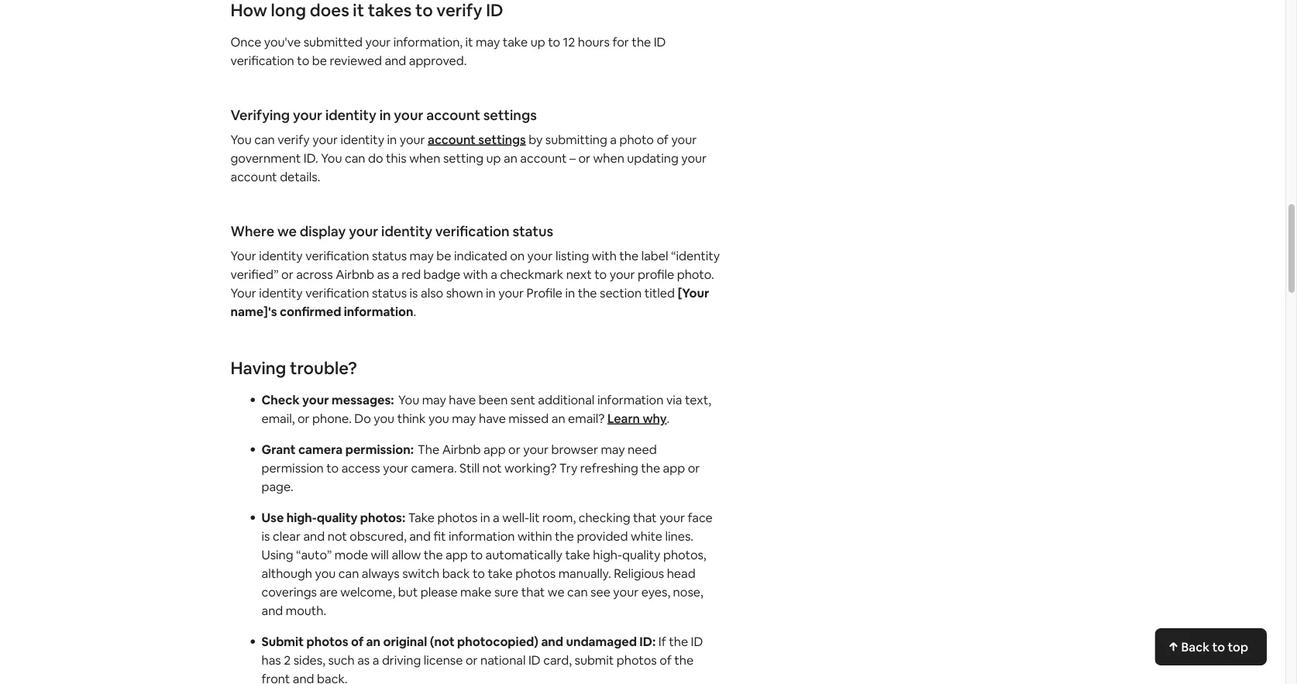 Task type: locate. For each thing, give the bounding box(es) containing it.
account
[[427, 106, 481, 124], [428, 131, 476, 147], [520, 150, 567, 166], [231, 169, 277, 184]]

quality
[[317, 510, 358, 526], [622, 547, 661, 563]]

we inside take photos in a well-lit room, checking that your face is clear and not obscured, and fit information within the provided white lines. using "auto" mode will allow the app to automatically take high-quality photos, although you can always switch back to take photos manually. religious head coverings are welcome, but please make sure that we can see your eyes, nose, and mouth.
[[548, 584, 565, 600]]

0 vertical spatial have
[[449, 392, 476, 408]]

in left well-
[[481, 510, 490, 526]]

red
[[402, 266, 421, 282]]

as right such
[[358, 652, 370, 668]]

–
[[570, 150, 576, 166]]

information inside take photos in a well-lit room, checking that your face is clear and not obscured, and fit information within the provided white lines. using "auto" mode will allow the app to automatically take high-quality photos, although you can always switch back to take photos manually. religious head coverings are welcome, but please make sure that we can see your eyes, nose, and mouth.
[[449, 528, 515, 544]]

working?
[[505, 460, 557, 476]]

approved.
[[409, 52, 467, 68]]

1 horizontal spatial you
[[321, 150, 342, 166]]

0 vertical spatial you
[[231, 131, 252, 147]]

airbnb inside 'your identity verification status may be indicated on your listing with the label "identity verified" or across airbnb as a red badge with a checkmark next to your profile photo. your identity verification status is also shown in your profile in the section titled'
[[336, 266, 374, 282]]

your
[[366, 34, 391, 50], [293, 106, 323, 124], [394, 106, 424, 124], [313, 131, 338, 147], [400, 131, 425, 147], [672, 131, 697, 147], [682, 150, 707, 166], [349, 222, 379, 241], [528, 248, 553, 264], [610, 266, 635, 282], [499, 285, 524, 301], [302, 392, 329, 408], [523, 441, 549, 457], [383, 460, 409, 476], [660, 510, 685, 526], [613, 584, 639, 600]]

0 horizontal spatial up
[[486, 150, 501, 166]]

2 horizontal spatial you
[[398, 392, 420, 408]]

status up on
[[513, 222, 554, 241]]

1 horizontal spatial is
[[410, 285, 418, 301]]

a left well-
[[493, 510, 500, 526]]

a inside take photos in a well-lit room, checking that your face is clear and not obscured, and fit information within the provided white lines. using "auto" mode will allow the app to automatically take high-quality photos, although you can always switch back to take photos manually. religious head coverings are welcome, but please make sure that we can see your eyes, nose, and mouth.
[[493, 510, 500, 526]]

when right this
[[409, 150, 441, 166]]

0 vertical spatial up
[[531, 34, 545, 50]]

a left photo
[[610, 131, 617, 147]]

airbnb right across
[[336, 266, 374, 282]]

photos:
[[360, 510, 406, 526]]

id
[[654, 34, 666, 50], [691, 634, 703, 650], [529, 652, 541, 668]]

be up 'badge' on the left
[[437, 248, 452, 264]]

1 horizontal spatial an
[[504, 150, 518, 166]]

photos
[[438, 510, 478, 526], [516, 566, 556, 581], [307, 634, 349, 650], [617, 652, 657, 668]]

1 horizontal spatial quality
[[622, 547, 661, 563]]

0 horizontal spatial not
[[328, 528, 347, 544]]

the inside the airbnb app or your browser may need permission to access your camera. still not working? try refreshing the app or page.
[[641, 460, 661, 476]]

is down use on the left bottom
[[262, 528, 270, 544]]

can down 'mode'
[[339, 566, 359, 581]]

can left do
[[345, 150, 366, 166]]

photo
[[620, 131, 654, 147]]

not inside the airbnb app or your browser may need permission to access your camera. still not working? try refreshing the app or page.
[[483, 460, 502, 476]]

verifying your identity in your account settings
[[231, 106, 537, 124]]

an left original
[[366, 634, 381, 650]]

and down information,
[[385, 52, 406, 68]]

information down red
[[344, 303, 414, 319]]

[your
[[678, 285, 710, 301]]

and inside the if the id has 2 sides, such as a driving license or national id card, submit photos of the front and back.
[[293, 671, 314, 685]]

1 horizontal spatial app
[[484, 441, 506, 457]]

license
[[424, 652, 463, 668]]

when down photo
[[593, 150, 625, 166]]

2 vertical spatial of
[[660, 652, 672, 668]]

0 vertical spatial not
[[483, 460, 502, 476]]

you inside you may have been sent additional information via text, email, or phone. do you think you may have missed an email?
[[398, 392, 420, 408]]

1 vertical spatial id
[[691, 634, 703, 650]]

0 vertical spatial take
[[503, 34, 528, 50]]

0 horizontal spatial app
[[446, 547, 468, 563]]

to inside button
[[1213, 639, 1226, 655]]

verify
[[278, 131, 310, 147]]

0 horizontal spatial you
[[315, 566, 336, 581]]

2 vertical spatial you
[[398, 392, 420, 408]]

1 horizontal spatial have
[[479, 410, 506, 426]]

within
[[518, 528, 552, 544]]

2 horizontal spatial app
[[663, 460, 685, 476]]

1 vertical spatial your
[[231, 285, 256, 301]]

or left across
[[281, 266, 294, 282]]

account down government
[[231, 169, 277, 184]]

1 vertical spatial not
[[328, 528, 347, 544]]

0 horizontal spatial is
[[262, 528, 270, 544]]

2 vertical spatial information
[[449, 528, 515, 544]]

. down red
[[414, 303, 417, 319]]

photos up such
[[307, 634, 349, 650]]

checking
[[579, 510, 631, 526]]

fit
[[434, 528, 446, 544]]

reviewed
[[330, 52, 382, 68]]

is inside 'your identity verification status may be indicated on your listing with the label "identity verified" or across airbnb as a red badge with a checkmark next to your profile photo. your identity verification status is also shown in your profile in the section titled'
[[410, 285, 418, 301]]

account settings link
[[428, 131, 526, 147]]

be inside 'your identity verification status may be indicated on your listing with the label "identity verified" or across airbnb as a red badge with a checkmark next to your profile photo. your identity verification status is also shown in your profile in the section titled'
[[437, 248, 452, 264]]

0 vertical spatial of
[[657, 131, 669, 147]]

1 vertical spatial have
[[479, 410, 506, 426]]

government
[[231, 150, 301, 166]]

label
[[642, 248, 669, 264]]

may up think on the bottom of page
[[422, 392, 446, 408]]

1 your from the top
[[231, 248, 256, 264]]

1 vertical spatial status
[[372, 248, 407, 264]]

mode
[[335, 547, 368, 563]]

your right updating
[[682, 150, 707, 166]]

in inside take photos in a well-lit room, checking that your face is clear and not obscured, and fit information within the provided white lines. using "auto" mode will allow the app to automatically take high-quality photos, although you can always switch back to take photos manually. religious head coverings are welcome, but please make sure that we can see your eyes, nose, and mouth.
[[481, 510, 490, 526]]

of up such
[[351, 634, 364, 650]]

original
[[383, 634, 427, 650]]

sides,
[[294, 652, 326, 668]]

with right 'listing'
[[592, 248, 617, 264]]

additional
[[538, 392, 595, 408]]

0 horizontal spatial an
[[366, 634, 381, 650]]

0 horizontal spatial information
[[344, 303, 414, 319]]

updating
[[627, 150, 679, 166]]

your up lines. at the bottom of the page
[[660, 510, 685, 526]]

need
[[628, 441, 657, 457]]

1 vertical spatial up
[[486, 150, 501, 166]]

0 horizontal spatial be
[[312, 52, 327, 68]]

2 horizontal spatial information
[[598, 392, 664, 408]]

2 vertical spatial an
[[366, 634, 381, 650]]

phone.
[[312, 410, 352, 426]]

status down where we display your identity verification status
[[372, 248, 407, 264]]

0 horizontal spatial as
[[358, 652, 370, 668]]

a inside by submitting a photo of your government id. you can do this when setting up an account – or when updating your account details.
[[610, 131, 617, 147]]

think
[[397, 410, 426, 426]]

0 horizontal spatial quality
[[317, 510, 358, 526]]

your right display
[[349, 222, 379, 241]]

0 vertical spatial an
[[504, 150, 518, 166]]

be inside once you've submitted your information, it may take up to 12 hours for the id verification to be reviewed and approved.
[[312, 52, 327, 68]]

may right it
[[476, 34, 500, 50]]

1 horizontal spatial up
[[531, 34, 545, 50]]

or down submit photos of an original (not photocopied) and undamaged id:
[[466, 652, 478, 668]]

or inside the if the id has 2 sides, such as a driving license or national id card, submit photos of the front and back.
[[466, 652, 478, 668]]

verification
[[231, 52, 294, 68], [436, 222, 510, 241], [306, 248, 369, 264], [306, 285, 369, 301]]

0 vertical spatial information
[[344, 303, 414, 319]]

0 vertical spatial quality
[[317, 510, 358, 526]]

head
[[667, 566, 696, 581]]

the right for
[[632, 34, 651, 50]]

you for you may have been sent additional information via text, email, or phone. do you think you may have missed an email?
[[398, 392, 420, 408]]

2 your from the top
[[231, 285, 256, 301]]

or inside 'your identity verification status may be indicated on your listing with the label "identity verified" or across airbnb as a red badge with a checkmark next to your profile photo. your identity verification status is also shown in your profile in the section titled'
[[281, 266, 294, 282]]

0 vertical spatial as
[[377, 266, 390, 282]]

you
[[374, 410, 395, 426], [429, 410, 449, 426], [315, 566, 336, 581]]

airbnb up still
[[442, 441, 481, 457]]

profile
[[638, 266, 675, 282]]

text,
[[685, 392, 712, 408]]

not inside take photos in a well-lit room, checking that your face is clear and not obscured, and fit information within the provided white lines. using "auto" mode will allow the app to automatically take high-quality photos, although you can always switch back to take photos manually. religious head coverings are welcome, but please make sure that we can see your eyes, nose, and mouth.
[[328, 528, 347, 544]]

settings left by
[[479, 131, 526, 147]]

id right if
[[691, 634, 703, 650]]

app up back at left
[[446, 547, 468, 563]]

0 vertical spatial is
[[410, 285, 418, 301]]

can
[[254, 131, 275, 147], [345, 150, 366, 166], [339, 566, 359, 581], [567, 584, 588, 600]]

0 vertical spatial app
[[484, 441, 506, 457]]

of up updating
[[657, 131, 669, 147]]

by submitting a photo of your government id. you can do this when setting up an account – or when updating your account details.
[[231, 131, 707, 184]]

0 vertical spatial with
[[592, 248, 617, 264]]

status down red
[[372, 285, 407, 301]]

1 vertical spatial quality
[[622, 547, 661, 563]]

id left card,
[[529, 652, 541, 668]]

0 vertical spatial we
[[278, 222, 297, 241]]

1 horizontal spatial be
[[437, 248, 452, 264]]

up inside once you've submitted your information, it may take up to 12 hours for the id verification to be reviewed and approved.
[[531, 34, 545, 50]]

or right email,
[[298, 410, 310, 426]]

you
[[231, 131, 252, 147], [321, 150, 342, 166], [398, 392, 420, 408]]

0 vertical spatial id
[[654, 34, 666, 50]]

we down manually.
[[548, 584, 565, 600]]

been
[[479, 392, 508, 408]]

learn
[[608, 410, 640, 426]]

1 horizontal spatial as
[[377, 266, 390, 282]]

email?
[[568, 410, 605, 426]]

2 horizontal spatial an
[[552, 410, 566, 426]]

1 vertical spatial information
[[598, 392, 664, 408]]

have down been
[[479, 410, 506, 426]]

you for you can verify your identity in your account settings
[[231, 131, 252, 147]]

having trouble?
[[231, 357, 357, 379]]

1 vertical spatial is
[[262, 528, 270, 544]]

may up the refreshing
[[601, 441, 625, 457]]

your inside once you've submitted your information, it may take up to 12 hours for the id verification to be reviewed and approved.
[[366, 34, 391, 50]]

obscured,
[[350, 528, 407, 544]]

1 vertical spatial that
[[521, 584, 545, 600]]

verification down across
[[306, 285, 369, 301]]

high- up clear
[[287, 510, 317, 526]]

0 vertical spatial that
[[633, 510, 657, 526]]

2 vertical spatial app
[[446, 547, 468, 563]]

can down manually.
[[567, 584, 588, 600]]

camera.
[[411, 460, 457, 476]]

information,
[[394, 34, 463, 50]]

we right 'where'
[[278, 222, 297, 241]]

2 vertical spatial id
[[529, 652, 541, 668]]

1 vertical spatial an
[[552, 410, 566, 426]]

not right still
[[483, 460, 502, 476]]

of inside the if the id has 2 sides, such as a driving license or national id card, submit photos of the front and back.
[[660, 652, 672, 668]]

information up learn why link
[[598, 392, 664, 408]]

as left red
[[377, 266, 390, 282]]

app down why
[[663, 460, 685, 476]]

room,
[[543, 510, 576, 526]]

your up working?
[[523, 441, 549, 457]]

information
[[344, 303, 414, 319], [598, 392, 664, 408], [449, 528, 515, 544]]

photos down id:
[[617, 652, 657, 668]]

check your messages:
[[262, 392, 394, 408]]

your
[[231, 248, 256, 264], [231, 285, 256, 301]]

this
[[386, 150, 407, 166]]

take up manually.
[[565, 547, 591, 563]]

1 horizontal spatial not
[[483, 460, 502, 476]]

0 vertical spatial .
[[414, 303, 417, 319]]

can inside by submitting a photo of your government id. you can do this when setting up an account – or when updating your account details.
[[345, 150, 366, 166]]

name]'s
[[231, 303, 277, 319]]

1 horizontal spatial you
[[374, 410, 395, 426]]

1 horizontal spatial high-
[[593, 547, 622, 563]]

1 vertical spatial airbnb
[[442, 441, 481, 457]]

1 vertical spatial settings
[[479, 131, 526, 147]]

0 vertical spatial be
[[312, 52, 327, 68]]

1 horizontal spatial id
[[654, 34, 666, 50]]

0 vertical spatial airbnb
[[336, 266, 374, 282]]

take up sure
[[488, 566, 513, 581]]

national
[[481, 652, 526, 668]]

1 horizontal spatial that
[[633, 510, 657, 526]]

well-
[[502, 510, 529, 526]]

1 horizontal spatial airbnb
[[442, 441, 481, 457]]

identity up you can verify your identity in your account settings
[[326, 106, 377, 124]]

high-
[[287, 510, 317, 526], [593, 547, 622, 563]]

quality up 'mode'
[[317, 510, 358, 526]]

1 vertical spatial .
[[667, 410, 670, 426]]

such
[[328, 652, 355, 668]]

identity
[[326, 106, 377, 124], [341, 131, 385, 147], [381, 222, 433, 241], [259, 248, 303, 264], [259, 285, 303, 301]]

0 vertical spatial high-
[[287, 510, 317, 526]]

high- down provided
[[593, 547, 622, 563]]

1 vertical spatial as
[[358, 652, 370, 668]]

1 horizontal spatial when
[[593, 150, 625, 166]]

(not
[[430, 634, 455, 650]]

back
[[442, 566, 470, 581]]

you down verifying
[[231, 131, 252, 147]]

1 vertical spatial you
[[321, 150, 342, 166]]

your up verified"
[[231, 248, 256, 264]]

may up still
[[452, 410, 476, 426]]

take right it
[[503, 34, 528, 50]]

app inside take photos in a well-lit room, checking that your face is clear and not obscured, and fit information within the provided white lines. using "auto" mode will allow the app to automatically take high-quality photos, although you can always switch back to take photos manually. religious head coverings are welcome, but please make sure that we can see your eyes, nose, and mouth.
[[446, 547, 468, 563]]

0 horizontal spatial when
[[409, 150, 441, 166]]

of down if
[[660, 652, 672, 668]]

it
[[466, 34, 473, 50]]

face
[[688, 510, 713, 526]]

an inside you may have been sent additional information via text, email, or phone. do you think you may have missed an email?
[[552, 410, 566, 426]]

photo.
[[677, 266, 715, 282]]

0 vertical spatial your
[[231, 248, 256, 264]]

a inside the if the id has 2 sides, such as a driving license or national id card, submit photos of the front and back.
[[373, 652, 379, 668]]

sure
[[495, 584, 519, 600]]

when
[[409, 150, 441, 166], [593, 150, 625, 166]]

checkmark
[[500, 266, 564, 282]]

have
[[449, 392, 476, 408], [479, 410, 506, 426]]

0 horizontal spatial airbnb
[[336, 266, 374, 282]]

0 horizontal spatial with
[[463, 266, 488, 282]]

the
[[418, 441, 440, 457]]

1 vertical spatial high-
[[593, 547, 622, 563]]

details.
[[280, 169, 320, 184]]

with
[[592, 248, 617, 264], [463, 266, 488, 282]]

that up white
[[633, 510, 657, 526]]

of
[[657, 131, 669, 147], [351, 634, 364, 650], [660, 652, 672, 668]]

0 horizontal spatial you
[[231, 131, 252, 147]]

for
[[613, 34, 629, 50]]

id right for
[[654, 34, 666, 50]]

the down nose, in the bottom right of the page
[[675, 652, 694, 668]]

up left 12
[[531, 34, 545, 50]]

an down additional
[[552, 410, 566, 426]]

. down via in the bottom of the page
[[667, 410, 670, 426]]

you inside take photos in a well-lit room, checking that your face is clear and not obscured, and fit information within the provided white lines. using "auto" mode will allow the app to automatically take high-quality photos, although you can always switch back to take photos manually. religious head coverings are welcome, but please make sure that we can see your eyes, nose, and mouth.
[[315, 566, 336, 581]]

0 horizontal spatial .
[[414, 303, 417, 319]]

is
[[410, 285, 418, 301], [262, 528, 270, 544]]

1 horizontal spatial we
[[548, 584, 565, 600]]

lines.
[[666, 528, 694, 544]]

0 vertical spatial status
[[513, 222, 554, 241]]

verification down once
[[231, 52, 294, 68]]

1 vertical spatial of
[[351, 634, 364, 650]]

learn why link
[[608, 410, 667, 426]]

card,
[[544, 652, 572, 668]]

up down account settings link
[[486, 150, 501, 166]]

1 vertical spatial be
[[437, 248, 452, 264]]

grant camera permission:
[[262, 441, 418, 457]]

where we display your identity verification status
[[231, 222, 554, 241]]

may up red
[[410, 248, 434, 264]]

status
[[513, 222, 554, 241], [372, 248, 407, 264], [372, 285, 407, 301]]

1 horizontal spatial information
[[449, 528, 515, 544]]

quality up religious
[[622, 547, 661, 563]]

submit
[[575, 652, 614, 668]]

1 vertical spatial we
[[548, 584, 565, 600]]

have left been
[[449, 392, 476, 408]]

.
[[414, 303, 417, 319], [667, 410, 670, 426]]

still
[[460, 460, 480, 476]]

back to top button
[[1155, 629, 1267, 666]]

app up working?
[[484, 441, 506, 457]]

the
[[632, 34, 651, 50], [620, 248, 639, 264], [578, 285, 597, 301], [641, 460, 661, 476], [555, 528, 574, 544], [424, 547, 443, 563], [669, 634, 688, 650], [675, 652, 694, 668]]



Task type: vqa. For each thing, say whether or not it's contained in the screenshot.
the May to the top
no



Task type: describe. For each thing, give the bounding box(es) containing it.
grant
[[262, 441, 296, 457]]

or inside by submitting a photo of your government id. you can do this when setting up an account – or when updating your account details.
[[579, 150, 591, 166]]

"identity
[[671, 248, 720, 264]]

0 horizontal spatial id
[[529, 652, 541, 668]]

the right if
[[669, 634, 688, 650]]

submit photos of an original (not photocopied) and undamaged id:
[[262, 634, 656, 650]]

an inside by submitting a photo of your government id. you can do this when setting up an account – or when updating your account details.
[[504, 150, 518, 166]]

to inside the airbnb app or your browser may need permission to access your camera. still not working? try refreshing the app or page.
[[327, 460, 339, 476]]

listing
[[556, 248, 589, 264]]

verified"
[[231, 266, 279, 282]]

has
[[262, 652, 281, 668]]

and up "auto" at the left of the page
[[303, 528, 325, 544]]

in up this
[[387, 131, 397, 147]]

and down take
[[409, 528, 431, 544]]

the down next
[[578, 285, 597, 301]]

0 vertical spatial settings
[[483, 106, 537, 124]]

and down coverings at bottom
[[262, 603, 283, 619]]

photocopied)
[[457, 634, 539, 650]]

identity up verified"
[[259, 248, 303, 264]]

1 horizontal spatial .
[[667, 410, 670, 426]]

where
[[231, 222, 275, 241]]

back
[[1182, 639, 1210, 655]]

account up setting
[[428, 131, 476, 147]]

1 vertical spatial with
[[463, 266, 488, 282]]

your up verify on the left of the page
[[293, 106, 323, 124]]

as inside 'your identity verification status may be indicated on your listing with the label "identity verified" or across airbnb as a red badge with a checkmark next to your profile photo. your identity verification status is also shown in your profile in the section titled'
[[377, 266, 390, 282]]

you inside by submitting a photo of your government id. you can do this when setting up an account – or when updating your account details.
[[321, 150, 342, 166]]

is inside take photos in a well-lit room, checking that your face is clear and not obscured, and fit information within the provided white lines. using "auto" mode will allow the app to automatically take high-quality photos, although you can always switch back to take photos manually. religious head coverings are welcome, but please make sure that we can see your eyes, nose, and mouth.
[[262, 528, 270, 544]]

or inside you may have been sent additional information via text, email, or phone. do you think you may have missed an email?
[[298, 410, 310, 426]]

trouble?
[[290, 357, 357, 379]]

your up section
[[610, 266, 635, 282]]

not for obscured,
[[328, 528, 347, 544]]

and up card,
[[541, 634, 564, 650]]

submitting
[[546, 131, 608, 147]]

welcome,
[[341, 584, 396, 600]]

lit
[[529, 510, 540, 526]]

are
[[320, 584, 338, 600]]

provided
[[577, 528, 628, 544]]

the airbnb app or your browser may need permission to access your camera. still not working? try refreshing the app or page.
[[262, 441, 700, 495]]

a down indicated
[[491, 266, 498, 282]]

or up face
[[688, 460, 700, 476]]

automatically
[[486, 547, 563, 563]]

section
[[600, 285, 642, 301]]

the inside once you've submitted your information, it may take up to 12 hours for the id verification to be reviewed and approved.
[[632, 34, 651, 50]]

high- inside take photos in a well-lit room, checking that your face is clear and not obscured, and fit information within the provided white lines. using "auto" mode will allow the app to automatically take high-quality photos, although you can always switch back to take photos manually. religious head coverings are welcome, but please make sure that we can see your eyes, nose, and mouth.
[[593, 547, 622, 563]]

up inside by submitting a photo of your government id. you can do this when setting up an account – or when updating your account details.
[[486, 150, 501, 166]]

manually.
[[559, 566, 611, 581]]

you can verify your identity in your account settings
[[231, 131, 526, 147]]

browser
[[552, 441, 598, 457]]

id:
[[640, 634, 656, 650]]

your down permission:
[[383, 460, 409, 476]]

identity down verified"
[[259, 285, 303, 301]]

your up id. at left
[[313, 131, 338, 147]]

identity up red
[[381, 222, 433, 241]]

if
[[659, 634, 666, 650]]

nose,
[[673, 584, 704, 600]]

take photos in a well-lit room, checking that your face is clear and not obscured, and fit information within the provided white lines. using "auto" mode will allow the app to automatically take high-quality photos, although you can always switch back to take photos manually. religious head coverings are welcome, but please make sure that we can see your eyes, nose, and mouth.
[[262, 510, 713, 619]]

permission
[[262, 460, 324, 476]]

you may have been sent additional information via text, email, or phone. do you think you may have missed an email?
[[262, 392, 712, 426]]

photos up fit
[[438, 510, 478, 526]]

0 horizontal spatial that
[[521, 584, 545, 600]]

having
[[231, 357, 286, 379]]

profile
[[527, 285, 563, 301]]

missed
[[509, 410, 549, 426]]

you've
[[264, 34, 301, 50]]

the left label
[[620, 248, 639, 264]]

1 when from the left
[[409, 150, 441, 166]]

can up government
[[254, 131, 275, 147]]

front
[[262, 671, 290, 685]]

in right shown
[[486, 285, 496, 301]]

id inside once you've submitted your information, it may take up to 12 hours for the id verification to be reviewed and approved.
[[654, 34, 666, 50]]

learn why .
[[608, 410, 670, 426]]

1 vertical spatial app
[[663, 460, 685, 476]]

try
[[560, 460, 578, 476]]

please
[[421, 584, 458, 600]]

religious
[[614, 566, 664, 581]]

next
[[566, 266, 592, 282]]

using
[[262, 547, 294, 563]]

information inside you may have been sent additional information via text, email, or phone. do you think you may have missed an email?
[[598, 392, 664, 408]]

but
[[398, 584, 418, 600]]

although
[[262, 566, 312, 581]]

access
[[342, 460, 380, 476]]

why
[[643, 410, 667, 426]]

by
[[529, 131, 543, 147]]

verifying
[[231, 106, 290, 124]]

0 horizontal spatial high-
[[287, 510, 317, 526]]

clear
[[273, 528, 301, 544]]

may inside 'your identity verification status may be indicated on your listing with the label "identity verified" or across airbnb as a red badge with a checkmark next to your profile photo. your identity verification status is also shown in your profile in the section titled'
[[410, 248, 434, 264]]

1 horizontal spatial with
[[592, 248, 617, 264]]

1 vertical spatial take
[[565, 547, 591, 563]]

check
[[262, 392, 300, 408]]

mouth.
[[286, 603, 327, 619]]

information inside [your name]'s confirmed information
[[344, 303, 414, 319]]

your up you can verify your identity in your account settings
[[394, 106, 424, 124]]

allow
[[392, 547, 421, 563]]

account down by
[[520, 150, 567, 166]]

photos inside the if the id has 2 sides, such as a driving license or national id card, submit photos of the front and back.
[[617, 652, 657, 668]]

2 horizontal spatial id
[[691, 634, 703, 650]]

back.
[[317, 671, 348, 685]]

not for working?
[[483, 460, 502, 476]]

camera
[[298, 441, 343, 457]]

photos,
[[664, 547, 707, 563]]

account up account settings link
[[427, 106, 481, 124]]

titled
[[645, 285, 675, 301]]

will
[[371, 547, 389, 563]]

of inside by submitting a photo of your government id. you can do this when setting up an account – or when updating your account details.
[[657, 131, 669, 147]]

switch
[[403, 566, 440, 581]]

as inside the if the id has 2 sides, such as a driving license or national id card, submit photos of the front and back.
[[358, 652, 370, 668]]

messages:
[[332, 392, 394, 408]]

your down religious
[[613, 584, 639, 600]]

display
[[300, 222, 346, 241]]

see
[[591, 584, 611, 600]]

use
[[262, 510, 284, 526]]

2 when from the left
[[593, 150, 625, 166]]

across
[[296, 266, 333, 282]]

always
[[362, 566, 400, 581]]

email,
[[262, 410, 295, 426]]

id.
[[304, 150, 318, 166]]

in up you can verify your identity in your account settings
[[380, 106, 391, 124]]

[your name]'s confirmed information
[[231, 285, 710, 319]]

the down fit
[[424, 547, 443, 563]]

verification down display
[[306, 248, 369, 264]]

verification up indicated
[[436, 222, 510, 241]]

verification inside once you've submitted your information, it may take up to 12 hours for the id verification to be reviewed and approved.
[[231, 52, 294, 68]]

your identity verification status may be indicated on your listing with the label "identity verified" or across airbnb as a red badge with a checkmark next to your profile photo. your identity verification status is also shown in your profile in the section titled
[[231, 248, 720, 301]]

confirmed
[[280, 303, 341, 319]]

your down checkmark
[[499, 285, 524, 301]]

a left red
[[392, 266, 399, 282]]

may inside once you've submitted your information, it may take up to 12 hours for the id verification to be reviewed and approved.
[[476, 34, 500, 50]]

quality inside take photos in a well-lit room, checking that your face is clear and not obscured, and fit information within the provided white lines. using "auto" mode will allow the app to automatically take high-quality photos, although you can always switch back to take photos manually. religious head coverings are welcome, but please make sure that we can see your eyes, nose, and mouth.
[[622, 547, 661, 563]]

airbnb inside the airbnb app or your browser may need permission to access your camera. still not working? try refreshing the app or page.
[[442, 441, 481, 457]]

your up this
[[400, 131, 425, 147]]

submit
[[262, 634, 304, 650]]

your up checkmark
[[528, 248, 553, 264]]

or up working?
[[509, 441, 521, 457]]

to inside 'your identity verification status may be indicated on your listing with the label "identity verified" or across airbnb as a red badge with a checkmark next to your profile photo. your identity verification status is also shown in your profile in the section titled'
[[595, 266, 607, 282]]

and inside once you've submitted your information, it may take up to 12 hours for the id verification to be reviewed and approved.
[[385, 52, 406, 68]]

eyes,
[[642, 584, 671, 600]]

also
[[421, 285, 444, 301]]

do
[[368, 150, 383, 166]]

identity up do
[[341, 131, 385, 147]]

do
[[355, 410, 371, 426]]

the down the room,
[[555, 528, 574, 544]]

2 vertical spatial take
[[488, 566, 513, 581]]

your up updating
[[672, 131, 697, 147]]

2 horizontal spatial you
[[429, 410, 449, 426]]

may inside the airbnb app or your browser may need permission to access your camera. still not working? try refreshing the app or page.
[[601, 441, 625, 457]]

driving
[[382, 652, 421, 668]]

0 horizontal spatial we
[[278, 222, 297, 241]]

badge
[[424, 266, 461, 282]]

your up phone.
[[302, 392, 329, 408]]

submitted
[[304, 34, 363, 50]]

once you've submitted your information, it may take up to 12 hours for the id verification to be reviewed and approved.
[[231, 34, 666, 68]]

take inside once you've submitted your information, it may take up to 12 hours for the id verification to be reviewed and approved.
[[503, 34, 528, 50]]

in down next
[[565, 285, 575, 301]]

photos down automatically
[[516, 566, 556, 581]]

2 vertical spatial status
[[372, 285, 407, 301]]

0 horizontal spatial have
[[449, 392, 476, 408]]



